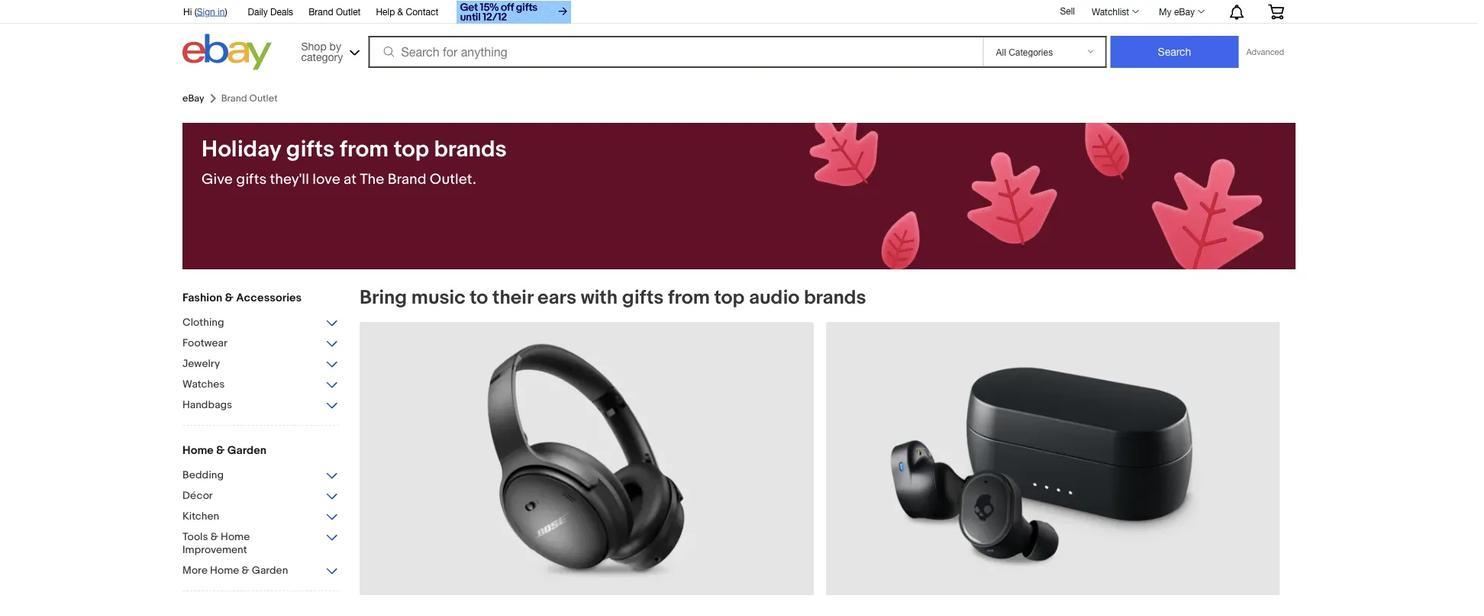 Task type: locate. For each thing, give the bounding box(es) containing it.
handbags button
[[183, 399, 339, 413]]

fashion & accessories
[[183, 291, 302, 305]]

0 vertical spatial garden
[[227, 444, 267, 457]]

watchlist
[[1092, 6, 1130, 17]]

0 horizontal spatial top
[[394, 136, 429, 163]]

gifts up love
[[286, 136, 335, 163]]

2 vertical spatial gifts
[[622, 286, 664, 310]]

holiday
[[202, 136, 281, 163]]

music
[[411, 286, 466, 310]]

top
[[394, 136, 429, 163], [714, 286, 745, 310]]

tools & home improvement button
[[183, 531, 339, 558]]

Search for anything text field
[[371, 37, 980, 66]]

gifts for holiday
[[236, 171, 267, 189]]

to
[[470, 286, 488, 310]]

home down the kitchen dropdown button in the left of the page
[[221, 531, 250, 544]]

help & contact link
[[376, 4, 438, 21]]

& down tools & home improvement dropdown button
[[242, 564, 249, 577]]

ebay
[[1174, 6, 1195, 17], [183, 93, 204, 104]]

&
[[398, 6, 403, 17], [225, 291, 234, 305], [216, 444, 225, 457], [210, 531, 218, 544], [242, 564, 249, 577]]

& for help
[[398, 6, 403, 17]]

top inside holiday gifts from top brands give gifts they'll love at the brand outlet.
[[394, 136, 429, 163]]

kitchen button
[[183, 510, 339, 525]]

home & garden
[[183, 444, 267, 457]]

account navigation
[[175, 0, 1296, 26]]

1 vertical spatial gifts
[[236, 171, 267, 189]]

brands up outlet.
[[434, 136, 507, 163]]

0 vertical spatial from
[[340, 136, 389, 163]]

1 vertical spatial brands
[[804, 286, 866, 310]]

footwear
[[183, 337, 227, 350]]

décor
[[183, 489, 213, 502]]

None submit
[[1111, 36, 1239, 68]]

1 vertical spatial brand
[[388, 171, 426, 189]]

footwear button
[[183, 337, 339, 351]]

more home & garden button
[[183, 564, 339, 579]]

1 horizontal spatial brand
[[388, 171, 426, 189]]

ebay up holiday
[[183, 93, 204, 104]]

1 vertical spatial garden
[[252, 564, 288, 577]]

brands
[[434, 136, 507, 163], [804, 286, 866, 310]]

sign
[[197, 6, 215, 17]]

0 vertical spatial ebay
[[1174, 6, 1195, 17]]

from
[[340, 136, 389, 163], [668, 286, 710, 310]]

brands inside holiday gifts from top brands give gifts they'll love at the brand outlet.
[[434, 136, 507, 163]]

daily
[[248, 6, 268, 17]]

sell
[[1060, 5, 1075, 16]]

clothing footwear jewelry watches handbags
[[183, 316, 232, 412]]

0 vertical spatial gifts
[[286, 136, 335, 163]]

fashion
[[183, 291, 222, 305]]

brand right the
[[388, 171, 426, 189]]

advanced link
[[1239, 37, 1292, 67]]

their
[[493, 286, 533, 310]]

brand left outlet
[[309, 6, 333, 17]]

home up bedding
[[183, 444, 214, 457]]

garden down tools & home improvement dropdown button
[[252, 564, 288, 577]]

brand
[[309, 6, 333, 17], [388, 171, 426, 189]]

garden
[[227, 444, 267, 457], [252, 564, 288, 577]]

clothing
[[183, 316, 224, 329]]

& right fashion
[[225, 291, 234, 305]]

home down improvement
[[210, 564, 239, 577]]

1 vertical spatial top
[[714, 286, 745, 310]]

& right help
[[398, 6, 403, 17]]

get an extra 15% off image
[[457, 1, 571, 24]]

0 horizontal spatial from
[[340, 136, 389, 163]]

shop by category button
[[294, 34, 363, 67]]

gifts down holiday
[[236, 171, 267, 189]]

daily deals link
[[248, 4, 293, 21]]

None text field
[[360, 322, 814, 606], [826, 322, 1280, 606], [360, 322, 814, 606], [826, 322, 1280, 606]]

watchlist link
[[1084, 2, 1146, 21]]

ebay right my
[[1174, 6, 1195, 17]]

1 vertical spatial ebay
[[183, 93, 204, 104]]

0 horizontal spatial brand
[[309, 6, 333, 17]]

0 horizontal spatial gifts
[[236, 171, 267, 189]]

garden up bedding dropdown button
[[227, 444, 267, 457]]

from inside holiday gifts from top brands give gifts they'll love at the brand outlet.
[[340, 136, 389, 163]]

& up bedding
[[216, 444, 225, 457]]

shop by category banner
[[175, 0, 1296, 74]]

brands right audio at right
[[804, 286, 866, 310]]

sign in link
[[197, 6, 225, 17]]

0 horizontal spatial brands
[[434, 136, 507, 163]]

1 horizontal spatial ebay
[[1174, 6, 1195, 17]]

home
[[183, 444, 214, 457], [221, 531, 250, 544], [210, 564, 239, 577]]

& for home
[[216, 444, 225, 457]]

at
[[344, 171, 357, 189]]

deals
[[270, 6, 293, 17]]

& inside 'link'
[[398, 6, 403, 17]]

0 vertical spatial top
[[394, 136, 429, 163]]

gifts right with
[[622, 286, 664, 310]]

0 vertical spatial brands
[[434, 136, 507, 163]]

ebay inside the account navigation
[[1174, 6, 1195, 17]]

1 vertical spatial from
[[668, 286, 710, 310]]

1 horizontal spatial from
[[668, 286, 710, 310]]

by
[[330, 40, 341, 52]]

0 vertical spatial brand
[[309, 6, 333, 17]]

with
[[581, 286, 618, 310]]

& right 'tools' at the left bottom
[[210, 531, 218, 544]]

1 horizontal spatial top
[[714, 286, 745, 310]]

gifts
[[286, 136, 335, 163], [236, 171, 267, 189], [622, 286, 664, 310]]

outlet
[[336, 6, 361, 17]]

2 horizontal spatial gifts
[[622, 286, 664, 310]]



Task type: describe. For each thing, give the bounding box(es) containing it.
hi ( sign in )
[[183, 6, 227, 17]]

0 vertical spatial home
[[183, 444, 214, 457]]

ears
[[538, 286, 577, 310]]

none submit inside the shop by category banner
[[1111, 36, 1239, 68]]

category
[[301, 50, 343, 63]]

hi
[[183, 6, 192, 17]]

outlet.
[[430, 171, 476, 189]]

1 horizontal spatial brands
[[804, 286, 866, 310]]

bedding button
[[183, 469, 339, 483]]

my
[[1159, 6, 1172, 17]]

2 vertical spatial home
[[210, 564, 239, 577]]

sell link
[[1053, 5, 1082, 16]]

help & contact
[[376, 6, 438, 17]]

shop
[[301, 40, 327, 52]]

1 horizontal spatial gifts
[[286, 136, 335, 163]]

audio
[[749, 286, 800, 310]]

clothing button
[[183, 316, 339, 331]]

they'll
[[270, 171, 309, 189]]

tools
[[183, 531, 208, 544]]

give
[[202, 171, 233, 189]]

jewelry button
[[183, 357, 339, 372]]

brand inside the account navigation
[[309, 6, 333, 17]]

ebay link
[[183, 93, 204, 104]]

more
[[183, 564, 208, 577]]

garden inside bedding décor kitchen tools & home improvement more home & garden
[[252, 564, 288, 577]]

brand outlet link
[[309, 4, 361, 21]]

my ebay link
[[1151, 2, 1212, 21]]

bedding décor kitchen tools & home improvement more home & garden
[[183, 469, 288, 577]]

my ebay
[[1159, 6, 1195, 17]]

brand outlet
[[309, 6, 361, 17]]

brand inside holiday gifts from top brands give gifts they'll love at the brand outlet.
[[388, 171, 426, 189]]

1 vertical spatial home
[[221, 531, 250, 544]]

help
[[376, 6, 395, 17]]

love
[[313, 171, 340, 189]]

bedding
[[183, 469, 224, 482]]

the
[[360, 171, 384, 189]]

watches button
[[183, 378, 339, 393]]

improvement
[[183, 544, 247, 557]]

kitchen
[[183, 510, 219, 523]]

your shopping cart image
[[1268, 4, 1285, 19]]

contact
[[406, 6, 438, 17]]

handbags
[[183, 399, 232, 412]]

daily deals
[[248, 6, 293, 17]]

)
[[225, 6, 227, 17]]

shop by category
[[301, 40, 343, 63]]

bring
[[360, 286, 407, 310]]

advanced
[[1247, 47, 1284, 57]]

in
[[218, 6, 225, 17]]

gifts for bring
[[622, 286, 664, 310]]

décor button
[[183, 489, 339, 504]]

0 horizontal spatial ebay
[[183, 93, 204, 104]]

bring music to their ears with gifts from top audio brands
[[360, 286, 866, 310]]

jewelry
[[183, 357, 220, 370]]

accessories
[[236, 291, 302, 305]]

(
[[194, 6, 197, 17]]

watches
[[183, 378, 225, 391]]

holiday gifts from top brands give gifts they'll love at the brand outlet.
[[202, 136, 507, 189]]

& for fashion
[[225, 291, 234, 305]]



Task type: vqa. For each thing, say whether or not it's contained in the screenshot.
"Stockings" within the Stockings & Hangers link
no



